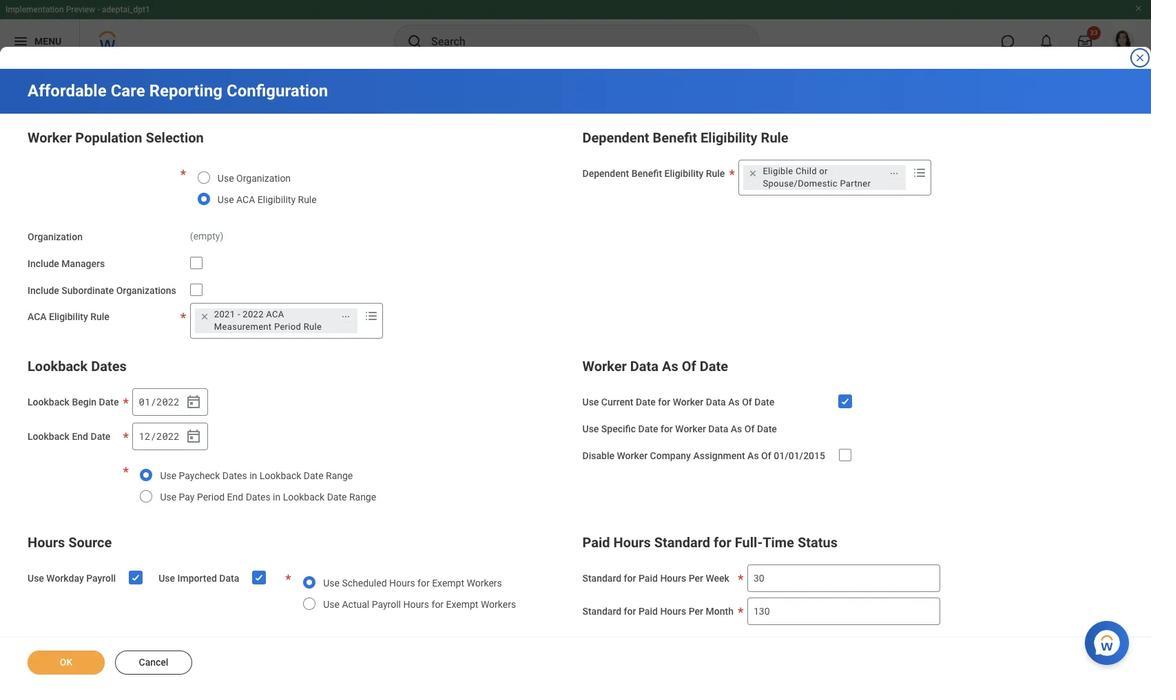 Task type: describe. For each thing, give the bounding box(es) containing it.
rule inside 2021 - 2022 aca measurement period rule
[[304, 322, 322, 332]]

for up use specific date for worker data as of date
[[658, 397, 671, 408]]

configuration
[[227, 81, 328, 101]]

paid hours standard for full-time status
[[583, 535, 838, 552]]

use actual payroll hours for exempt workers
[[323, 600, 516, 611]]

paid hours standard for full-time status button
[[583, 535, 838, 552]]

1 vertical spatial workers
[[481, 600, 516, 611]]

1 dependent benefit eligibility rule from the top
[[583, 130, 789, 146]]

use for use workday payroll
[[28, 574, 44, 585]]

source
[[68, 535, 112, 552]]

use for use pay period end dates in lookback date range
[[160, 492, 177, 503]]

standard for standard for paid hours per month
[[583, 607, 622, 618]]

worker up use specific date for worker data as of date
[[673, 397, 704, 408]]

1 vertical spatial end
[[227, 492, 243, 503]]

use for use current date for worker data as of date
[[583, 397, 599, 408]]

0 vertical spatial organization
[[236, 173, 291, 184]]

affordable
[[28, 81, 107, 101]]

use paycheck dates in lookback date range
[[160, 471, 353, 482]]

current
[[602, 397, 634, 408]]

eligible child or spouse/domestic partner
[[763, 166, 871, 189]]

use current date for worker data as of date
[[583, 397, 775, 408]]

lookback for lookback begin date
[[28, 397, 70, 408]]

paid for standard for paid hours per week
[[639, 574, 658, 585]]

eligible child or spouse/domestic partner, press delete to clear value. option
[[744, 165, 907, 190]]

specific
[[602, 424, 636, 435]]

selection
[[146, 130, 204, 146]]

use for use scheduled hours for exempt workers
[[323, 578, 340, 589]]

for down "standard for paid hours per week"
[[624, 607, 636, 618]]

week
[[706, 574, 730, 585]]

for down use scheduled hours for exempt workers
[[432, 600, 444, 611]]

reporting
[[149, 81, 223, 101]]

affordable care reporting configuration
[[28, 81, 328, 101]]

paid for standard for paid hours per month
[[639, 607, 658, 618]]

period inside 2021 - 2022 aca measurement period rule
[[274, 322, 301, 332]]

2 vertical spatial dates
[[246, 492, 271, 503]]

data up the assignment
[[709, 424, 729, 435]]

dependent benefit eligibility rule group
[[583, 127, 1124, 196]]

partner
[[840, 179, 871, 189]]

for up company
[[661, 424, 673, 435]]

inbox large image
[[1079, 34, 1092, 48]]

worker population selection group
[[28, 127, 569, 339]]

per for week
[[689, 574, 704, 585]]

time
[[763, 535, 795, 552]]

standard for paid hours per week
[[583, 574, 730, 585]]

data inside hours source group
[[219, 574, 239, 585]]

hours source
[[28, 535, 112, 552]]

affordable care reporting configuration dialog
[[0, 0, 1152, 688]]

check small image for use imported data
[[251, 570, 268, 587]]

standard for paid hours per month
[[583, 607, 734, 618]]

0 vertical spatial workers
[[467, 578, 502, 589]]

cancel button
[[115, 651, 192, 675]]

worker inside group
[[28, 130, 72, 146]]

spouse/domestic
[[763, 179, 838, 189]]

0 horizontal spatial aca
[[28, 312, 47, 323]]

lookback for lookback end date
[[28, 432, 70, 443]]

12 / 2022
[[139, 430, 180, 443]]

calendar image
[[185, 429, 202, 445]]

01/01/2015
[[774, 451, 826, 462]]

use pay period end dates in lookback date range
[[160, 492, 376, 503]]

dependent benefit eligibility rule button
[[583, 130, 789, 146]]

disable worker company assignment as of 01/01/2015
[[583, 451, 826, 462]]

profile logan mcneil element
[[1105, 26, 1143, 57]]

0 vertical spatial benefit
[[653, 130, 698, 146]]

use for use imported data
[[159, 574, 175, 585]]

2022 for 2021
[[243, 310, 264, 320]]

close environment banner image
[[1135, 4, 1143, 12]]

status
[[798, 535, 838, 552]]

affordable care reporting configuration main content
[[0, 69, 1152, 688]]

use for use organization
[[218, 173, 234, 184]]

2021 - 2022 aca measurement period rule
[[214, 310, 322, 332]]

use for use actual payroll hours for exempt workers
[[323, 600, 340, 611]]

care
[[111, 81, 145, 101]]

cancel
[[139, 658, 168, 669]]

workday
[[46, 574, 84, 585]]

0 vertical spatial exempt
[[432, 578, 465, 589]]

lookback begin date
[[28, 397, 119, 408]]

include subordinate organizations
[[28, 285, 176, 296]]

lookback end date
[[28, 432, 111, 443]]

lookback end date group
[[133, 423, 208, 451]]

01
[[139, 396, 150, 409]]

hours up workday
[[28, 535, 65, 552]]

use for use specific date for worker data as of date
[[583, 424, 599, 435]]

notifications large image
[[1040, 34, 1054, 48]]

lookback for lookback dates
[[28, 359, 88, 375]]

ok
[[60, 658, 73, 669]]

for up use actual payroll hours for exempt workers
[[418, 578, 430, 589]]

(empty)
[[190, 231, 223, 242]]

search image
[[407, 33, 423, 50]]

hours up the standard for paid hours per month
[[661, 574, 687, 585]]

managers
[[62, 258, 105, 269]]

scheduled
[[342, 578, 387, 589]]

0 vertical spatial paid
[[583, 535, 610, 552]]

use scheduled hours for exempt workers
[[323, 578, 502, 589]]

disable
[[583, 451, 615, 462]]

worker data as of date group
[[583, 356, 1124, 464]]

worker population selection button
[[28, 130, 204, 146]]

hours up use actual payroll hours for exempt workers
[[389, 578, 415, 589]]

2 dependent from the top
[[583, 168, 629, 179]]

check small image for use workday payroll
[[128, 570, 144, 587]]

hours source button
[[28, 535, 112, 552]]

use organization
[[218, 173, 291, 184]]

include for include subordinate organizations
[[28, 285, 59, 296]]

2021 - 2022 aca measurement period rule, press delete to clear value. option
[[195, 309, 358, 334]]

full-
[[735, 535, 763, 552]]

close affordable care reporting configuration image
[[1135, 52, 1146, 63]]

0 vertical spatial end
[[72, 432, 88, 443]]

include for include managers
[[28, 258, 59, 269]]

related actions image
[[890, 169, 900, 178]]



Task type: vqa. For each thing, say whether or not it's contained in the screenshot.
$936,445 button
no



Task type: locate. For each thing, give the bounding box(es) containing it.
measurement
[[214, 322, 272, 332]]

2022 inside 2021 - 2022 aca measurement period rule
[[243, 310, 264, 320]]

use specific date for worker data as of date
[[583, 424, 777, 435]]

rule
[[761, 130, 789, 146], [706, 168, 725, 179], [298, 194, 317, 205], [90, 312, 110, 323], [304, 322, 322, 332]]

Standard for Paid Hours Per Month text field
[[748, 598, 941, 626]]

1 horizontal spatial -
[[238, 310, 240, 320]]

payroll
[[86, 574, 116, 585], [372, 600, 401, 611]]

data
[[631, 359, 659, 375], [706, 397, 726, 408], [709, 424, 729, 435], [219, 574, 239, 585]]

eligibility
[[701, 130, 758, 146], [665, 168, 704, 179], [258, 194, 296, 205], [49, 312, 88, 323]]

include
[[28, 258, 59, 269], [28, 285, 59, 296]]

worker up 'current'
[[583, 359, 627, 375]]

period
[[274, 322, 301, 332], [197, 492, 225, 503]]

hours
[[28, 535, 65, 552], [614, 535, 651, 552], [661, 574, 687, 585], [389, 578, 415, 589], [403, 600, 429, 611], [661, 607, 687, 618]]

worker population selection
[[28, 130, 204, 146]]

standard down "standard for paid hours per week"
[[583, 607, 622, 618]]

2 vertical spatial paid
[[639, 607, 658, 618]]

paid
[[583, 535, 610, 552], [639, 574, 658, 585], [639, 607, 658, 618]]

preview
[[66, 5, 95, 14]]

imported
[[177, 574, 217, 585]]

lookback left begin
[[28, 397, 70, 408]]

1 horizontal spatial in
[[273, 492, 281, 503]]

check small image
[[837, 394, 854, 410]]

1 check small image from the left
[[128, 570, 144, 587]]

use up use aca eligibility rule
[[218, 173, 234, 184]]

0 horizontal spatial x small image
[[198, 310, 211, 324]]

include left the managers
[[28, 258, 59, 269]]

dates up begin
[[91, 359, 127, 375]]

as
[[662, 359, 679, 375], [729, 397, 740, 408], [731, 424, 743, 435], [748, 451, 759, 462]]

aca up measurement
[[266, 310, 284, 320]]

1 vertical spatial dependent
[[583, 168, 629, 179]]

1 vertical spatial range
[[349, 492, 376, 503]]

0 horizontal spatial organization
[[28, 232, 83, 243]]

2 horizontal spatial aca
[[266, 310, 284, 320]]

check small image
[[128, 570, 144, 587], [251, 570, 268, 587]]

0 horizontal spatial prompts image
[[363, 308, 380, 325]]

calendar image
[[185, 394, 202, 411]]

standard
[[655, 535, 711, 552], [583, 574, 622, 585], [583, 607, 622, 618]]

dates right paycheck
[[222, 471, 247, 482]]

for
[[658, 397, 671, 408], [661, 424, 673, 435], [714, 535, 732, 552], [624, 574, 636, 585], [418, 578, 430, 589], [432, 600, 444, 611], [624, 607, 636, 618]]

eligible child or spouse/domestic partner element
[[763, 165, 882, 190]]

end down use paycheck dates in lookback date range
[[227, 492, 243, 503]]

in up use pay period end dates in lookback date range at the left
[[250, 471, 257, 482]]

range
[[326, 471, 353, 482], [349, 492, 376, 503]]

1 vertical spatial include
[[28, 285, 59, 296]]

aca down include managers
[[28, 312, 47, 323]]

begin
[[72, 397, 97, 408]]

implementation
[[6, 5, 64, 14]]

month
[[706, 607, 734, 618]]

subordinate
[[62, 285, 114, 296]]

1 vertical spatial organization
[[28, 232, 83, 243]]

in down use paycheck dates in lookback date range
[[273, 492, 281, 503]]

workers
[[467, 578, 502, 589], [481, 600, 516, 611]]

0 vertical spatial /
[[151, 396, 156, 409]]

2022 up measurement
[[243, 310, 264, 320]]

1 include from the top
[[28, 258, 59, 269]]

1 vertical spatial payroll
[[372, 600, 401, 611]]

use up disable
[[583, 424, 599, 435]]

per for month
[[689, 607, 704, 618]]

use left paycheck
[[160, 471, 177, 482]]

prompts image right related actions image at left top
[[363, 308, 380, 325]]

for left full-
[[714, 535, 732, 552]]

of
[[682, 359, 697, 375], [742, 397, 753, 408], [745, 424, 755, 435], [762, 451, 772, 462]]

-
[[97, 5, 100, 14], [238, 310, 240, 320]]

include down include managers
[[28, 285, 59, 296]]

0 horizontal spatial end
[[72, 432, 88, 443]]

1 per from the top
[[689, 574, 704, 585]]

payroll for workday
[[86, 574, 116, 585]]

x small image left 2021
[[198, 310, 211, 324]]

paid hours standard for full-time status group
[[583, 532, 1124, 626]]

1 vertical spatial per
[[689, 607, 704, 618]]

company
[[650, 451, 691, 462]]

1 horizontal spatial end
[[227, 492, 243, 503]]

1 horizontal spatial check small image
[[251, 570, 268, 587]]

worker down specific
[[617, 451, 648, 462]]

pay
[[179, 492, 195, 503]]

or
[[820, 166, 828, 176]]

aca inside 2021 - 2022 aca measurement period rule
[[266, 310, 284, 320]]

lookback begin date group
[[133, 389, 208, 416]]

aca
[[236, 194, 255, 205], [266, 310, 284, 320], [28, 312, 47, 323]]

use aca eligibility rule
[[218, 194, 317, 205]]

ok button
[[28, 651, 105, 675]]

1 vertical spatial -
[[238, 310, 240, 320]]

1 vertical spatial dependent benefit eligibility rule
[[583, 168, 725, 179]]

use left actual
[[323, 600, 340, 611]]

per
[[689, 574, 704, 585], [689, 607, 704, 618]]

2 / from the top
[[151, 430, 156, 443]]

per left week
[[689, 574, 704, 585]]

01 / 2022
[[139, 396, 180, 409]]

aca eligibility rule
[[28, 312, 110, 323]]

use down the use organization
[[218, 194, 234, 205]]

end
[[72, 432, 88, 443], [227, 492, 243, 503]]

organization up use aca eligibility rule
[[236, 173, 291, 184]]

worker data as of date button
[[583, 359, 729, 375]]

Standard for Paid Hours Per Week text field
[[748, 565, 941, 593]]

prompts image right related actions icon
[[912, 165, 929, 181]]

0 vertical spatial per
[[689, 574, 704, 585]]

check small image left imported
[[128, 570, 144, 587]]

0 horizontal spatial check small image
[[128, 570, 144, 587]]

use for use aca eligibility rule
[[218, 194, 234, 205]]

/ inside lookback begin date group
[[151, 396, 156, 409]]

hours down "standard for paid hours per week"
[[661, 607, 687, 618]]

1 vertical spatial prompts image
[[363, 308, 380, 325]]

2022 for 12
[[157, 430, 180, 443]]

aca down the use organization
[[236, 194, 255, 205]]

0 vertical spatial range
[[326, 471, 353, 482]]

use left pay at the left of the page
[[160, 492, 177, 503]]

1 horizontal spatial period
[[274, 322, 301, 332]]

organization up include managers
[[28, 232, 83, 243]]

1 horizontal spatial payroll
[[372, 600, 401, 611]]

2021 - 2022 aca measurement period rule element
[[214, 309, 333, 334]]

related actions image
[[341, 312, 351, 322]]

dependent
[[583, 130, 650, 146], [583, 168, 629, 179]]

implementation preview -   adeptai_dpt1 banner
[[0, 0, 1152, 63]]

actual
[[342, 600, 370, 611]]

adeptai_dpt1
[[102, 5, 150, 14]]

use left scheduled
[[323, 578, 340, 589]]

12
[[139, 430, 150, 443]]

0 vertical spatial period
[[274, 322, 301, 332]]

include managers
[[28, 258, 105, 269]]

2 check small image from the left
[[251, 570, 268, 587]]

1 vertical spatial exempt
[[446, 600, 479, 611]]

0 horizontal spatial payroll
[[86, 574, 116, 585]]

2022 inside lookback end date "group"
[[157, 430, 180, 443]]

organization
[[236, 173, 291, 184], [28, 232, 83, 243]]

2 dependent benefit eligibility rule from the top
[[583, 168, 725, 179]]

0 vertical spatial prompts image
[[912, 165, 929, 181]]

/ for 12
[[151, 430, 156, 443]]

organizations
[[116, 285, 176, 296]]

0 horizontal spatial in
[[250, 471, 257, 482]]

x small image for dependent benefit eligibility rule
[[747, 167, 760, 181]]

period inside lookback dates group
[[197, 492, 225, 503]]

- up measurement
[[238, 310, 240, 320]]

worker
[[28, 130, 72, 146], [583, 359, 627, 375], [673, 397, 704, 408], [676, 424, 706, 435], [617, 451, 648, 462]]

0 vertical spatial 2022
[[243, 310, 264, 320]]

lookback down lookback begin date on the left of page
[[28, 432, 70, 443]]

prompts image for dependent benefit eligibility rule
[[912, 165, 929, 181]]

/
[[151, 396, 156, 409], [151, 430, 156, 443]]

1 horizontal spatial aca
[[236, 194, 255, 205]]

1 vertical spatial paid
[[639, 574, 658, 585]]

worker down affordable at the top
[[28, 130, 72, 146]]

- right preview
[[97, 5, 100, 14]]

1 vertical spatial 2022
[[157, 396, 180, 409]]

prompts image
[[912, 165, 929, 181], [363, 308, 380, 325]]

1 horizontal spatial x small image
[[747, 167, 760, 181]]

eligible
[[763, 166, 794, 176]]

1 vertical spatial /
[[151, 430, 156, 443]]

lookback down use paycheck dates in lookback date range
[[283, 492, 325, 503]]

x small image inside "eligible child or spouse/domestic partner, press delete to clear value." option
[[747, 167, 760, 181]]

worker data as of date
[[583, 359, 729, 375]]

period right pay at the left of the page
[[197, 492, 225, 503]]

/ right 01
[[151, 396, 156, 409]]

lookback dates button
[[28, 359, 127, 375]]

1 vertical spatial in
[[273, 492, 281, 503]]

lookback up lookback begin date on the left of page
[[28, 359, 88, 375]]

2022 right 01
[[157, 396, 180, 409]]

use imported data
[[159, 574, 239, 585]]

lookback dates
[[28, 359, 127, 375]]

0 horizontal spatial -
[[97, 5, 100, 14]]

use left imported
[[159, 574, 175, 585]]

dates
[[91, 359, 127, 375], [222, 471, 247, 482], [246, 492, 271, 503]]

2021
[[214, 310, 235, 320]]

2 include from the top
[[28, 285, 59, 296]]

0 vertical spatial payroll
[[86, 574, 116, 585]]

0 vertical spatial in
[[250, 471, 257, 482]]

0 vertical spatial include
[[28, 258, 59, 269]]

2 vertical spatial 2022
[[157, 430, 180, 443]]

paycheck
[[179, 471, 220, 482]]

2022 right 12
[[157, 430, 180, 443]]

/ for 01
[[151, 396, 156, 409]]

1 vertical spatial standard
[[583, 574, 622, 585]]

1 dependent from the top
[[583, 130, 650, 146]]

use for use paycheck dates in lookback date range
[[160, 471, 177, 482]]

prompts image for aca eligibility rule
[[363, 308, 380, 325]]

2022 for 01
[[157, 396, 180, 409]]

assignment
[[694, 451, 745, 462]]

in
[[250, 471, 257, 482], [273, 492, 281, 503]]

lookback
[[28, 359, 88, 375], [28, 397, 70, 408], [28, 432, 70, 443], [260, 471, 301, 482], [283, 492, 325, 503]]

0 vertical spatial dependent benefit eligibility rule
[[583, 130, 789, 146]]

workday assistant region
[[1086, 616, 1135, 666]]

payroll down scheduled
[[372, 600, 401, 611]]

hours down use scheduled hours for exempt workers
[[403, 600, 429, 611]]

- inside 2021 - 2022 aca measurement period rule
[[238, 310, 240, 320]]

0 horizontal spatial period
[[197, 492, 225, 503]]

0 vertical spatial standard
[[655, 535, 711, 552]]

hours up "standard for paid hours per week"
[[614, 535, 651, 552]]

implementation preview -   adeptai_dpt1
[[6, 5, 150, 14]]

2 per from the top
[[689, 607, 704, 618]]

exempt up use actual payroll hours for exempt workers
[[432, 578, 465, 589]]

0 vertical spatial dates
[[91, 359, 127, 375]]

population
[[75, 130, 142, 146]]

per left month
[[689, 607, 704, 618]]

1 vertical spatial x small image
[[198, 310, 211, 324]]

benefit
[[653, 130, 698, 146], [632, 168, 662, 179]]

use
[[218, 173, 234, 184], [218, 194, 234, 205], [583, 397, 599, 408], [583, 424, 599, 435], [160, 471, 177, 482], [160, 492, 177, 503], [28, 574, 44, 585], [159, 574, 175, 585], [323, 578, 340, 589], [323, 600, 340, 611]]

for up the standard for paid hours per month
[[624, 574, 636, 585]]

0 vertical spatial dependent
[[583, 130, 650, 146]]

x small image
[[747, 167, 760, 181], [198, 310, 211, 324]]

use left workday
[[28, 574, 44, 585]]

x small image left eligible
[[747, 167, 760, 181]]

use left 'current'
[[583, 397, 599, 408]]

/ inside lookback end date "group"
[[151, 430, 156, 443]]

2022 inside lookback begin date group
[[157, 396, 180, 409]]

end down begin
[[72, 432, 88, 443]]

check small image right use imported data
[[251, 570, 268, 587]]

child
[[796, 166, 817, 176]]

use workday payroll
[[28, 574, 116, 585]]

1 vertical spatial period
[[197, 492, 225, 503]]

worker down use current date for worker data as of date
[[676, 424, 706, 435]]

period right measurement
[[274, 322, 301, 332]]

hours source group
[[28, 532, 569, 629]]

lookback up use pay period end dates in lookback date range at the left
[[260, 471, 301, 482]]

1 horizontal spatial prompts image
[[912, 165, 929, 181]]

dates down use paycheck dates in lookback date range
[[246, 492, 271, 503]]

0 vertical spatial -
[[97, 5, 100, 14]]

x small image for aca eligibility rule
[[198, 310, 211, 324]]

- inside implementation preview -   adeptai_dpt1 banner
[[97, 5, 100, 14]]

1 vertical spatial benefit
[[632, 168, 662, 179]]

2 vertical spatial standard
[[583, 607, 622, 618]]

data up use specific date for worker data as of date
[[706, 397, 726, 408]]

payroll for actual
[[372, 600, 401, 611]]

standard for standard for paid hours per week
[[583, 574, 622, 585]]

payroll right workday
[[86, 574, 116, 585]]

0 vertical spatial x small image
[[747, 167, 760, 181]]

lookback dates group
[[28, 356, 569, 516]]

1 vertical spatial dates
[[222, 471, 247, 482]]

standard up the standard for paid hours per month
[[583, 574, 622, 585]]

data up 'current'
[[631, 359, 659, 375]]

data right imported
[[219, 574, 239, 585]]

1 horizontal spatial organization
[[236, 173, 291, 184]]

dependent benefit eligibility rule
[[583, 130, 789, 146], [583, 168, 725, 179]]

/ right 12
[[151, 430, 156, 443]]

standard up "standard for paid hours per week"
[[655, 535, 711, 552]]

1 / from the top
[[151, 396, 156, 409]]

exempt down use scheduled hours for exempt workers
[[446, 600, 479, 611]]



